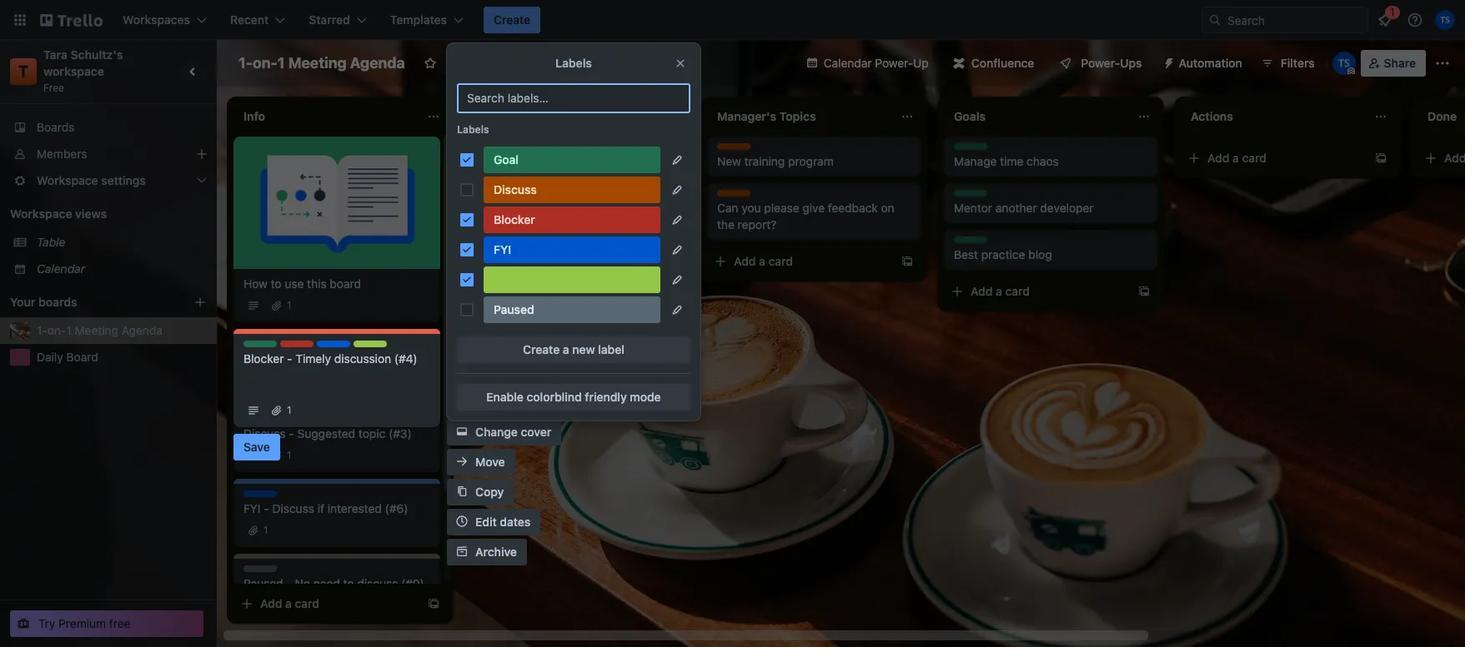 Task type: locate. For each thing, give the bounding box(es) containing it.
0 horizontal spatial 1-
[[37, 324, 47, 338]]

color: orange, title: "discuss" element up make
[[480, 270, 518, 283]]

paused inside the color: black, title: "paused" element
[[494, 303, 534, 317]]

i've
[[480, 218, 499, 232]]

1 horizontal spatial to
[[343, 577, 354, 591]]

discuss down team
[[494, 183, 537, 197]]

1 vertical spatial create from template… image
[[1137, 285, 1151, 299]]

color: black, title: "paused" element down improve
[[484, 297, 660, 324]]

change members button
[[447, 389, 583, 416]]

0 horizontal spatial calendar
[[37, 262, 85, 276]]

1 horizontal spatial 1-on-1 meeting agenda
[[238, 54, 405, 72]]

1 horizontal spatial labels
[[555, 56, 592, 70]]

add a card for i've drafted my goals for the next few months. any feedback?
[[497, 334, 556, 349]]

create up labels
[[523, 343, 560, 357]]

0 horizontal spatial on-
[[47, 324, 66, 338]]

the down can
[[717, 218, 735, 232]]

1 vertical spatial 1-on-1 meeting agenda
[[37, 324, 163, 338]]

0 horizontal spatial create from template… image
[[427, 598, 440, 611]]

the
[[480, 154, 501, 168]]

discuss up can
[[717, 143, 755, 156]]

1 vertical spatial if
[[317, 502, 324, 516]]

color: black, title: "paused" element
[[484, 297, 660, 324], [243, 566, 279, 579]]

paused for paused
[[494, 303, 534, 317]]

months.
[[503, 234, 546, 248]]

0 vertical spatial on-
[[253, 54, 277, 72]]

0 vertical spatial to
[[271, 277, 281, 291]]

1 horizontal spatial agenda
[[350, 54, 405, 72]]

if inside fyi fyi - discuss if interested (#6)
[[317, 502, 324, 516]]

color: orange, title: "discuss" element up few
[[480, 207, 518, 219]]

tara schultz (taraschultz7) image
[[1435, 10, 1455, 30]]

1
[[277, 54, 285, 72], [287, 299, 291, 312], [66, 324, 71, 338], [287, 404, 291, 417], [287, 449, 291, 462], [263, 524, 268, 537]]

on left x,
[[578, 154, 592, 168]]

the right for
[[614, 218, 632, 232]]

edit inside button
[[475, 515, 497, 529]]

try premium free
[[38, 617, 131, 631]]

1 horizontal spatial can
[[635, 154, 654, 168]]

automation
[[1179, 56, 1242, 70]]

1 power- from the left
[[875, 56, 913, 70]]

color: bold lime, title: none image
[[354, 341, 387, 348], [354, 341, 387, 348]]

create inside primary element
[[494, 13, 530, 27]]

discuss up make
[[480, 270, 518, 283]]

1 the from the left
[[614, 218, 632, 232]]

1-on-1 meeting agenda link
[[37, 323, 207, 339]]

show menu image
[[1434, 55, 1451, 72]]

0 vertical spatial change
[[475, 395, 518, 409]]

(#0)
[[401, 577, 424, 591]]

discussion
[[334, 352, 391, 366]]

1-on-1 meeting agenda inside 1-on-1 meeting agenda link
[[37, 324, 163, 338]]

1 horizontal spatial workspace
[[477, 56, 538, 70]]

2 edit from the top
[[475, 515, 497, 529]]

discuss for discuss new training program
[[717, 143, 755, 156]]

calendar power-up link
[[795, 50, 939, 77]]

1 vertical spatial create from template… image
[[664, 335, 677, 349]]

can right how
[[635, 154, 654, 168]]

agenda left star or unstar board image
[[350, 54, 405, 72]]

discuss up save
[[243, 416, 281, 429]]

color: red, title: "blocker" element
[[480, 143, 517, 156], [484, 207, 660, 233], [280, 341, 317, 354], [280, 341, 317, 354]]

change
[[475, 395, 518, 409], [475, 425, 518, 439]]

0 horizontal spatial power-
[[875, 56, 913, 70]]

changes.
[[585, 298, 634, 312]]

1 vertical spatial on-
[[47, 324, 66, 338]]

we right how
[[657, 154, 673, 168]]

tara schultz's workspace free
[[43, 48, 126, 94]]

create up workspace visible button
[[494, 13, 530, 27]]

1 horizontal spatial power-
[[1081, 56, 1120, 70]]

0 horizontal spatial can
[[535, 281, 554, 295]]

create
[[494, 13, 530, 27], [523, 343, 560, 357]]

0 horizontal spatial 1-on-1 meeting agenda
[[37, 324, 163, 338]]

0 vertical spatial edit
[[475, 365, 497, 379]]

1 horizontal spatial if
[[648, 281, 655, 295]]

1 edit from the top
[[475, 365, 497, 379]]

Search labels… text field
[[457, 83, 690, 113]]

- inside blocker - timely discussion (#4) link
[[287, 352, 292, 366]]

workspace for workspace views
[[10, 207, 72, 221]]

workspace up table
[[10, 207, 72, 221]]

goal inside goal manage time chaos
[[954, 143, 976, 156]]

another
[[995, 201, 1037, 215]]

0 horizontal spatial create from template… image
[[901, 255, 914, 268]]

paused
[[494, 303, 534, 317], [243, 566, 279, 579], [243, 577, 283, 591]]

1-
[[238, 54, 253, 72], [37, 324, 47, 338]]

boards link
[[0, 114, 217, 141]]

power-ups button
[[1048, 50, 1152, 77]]

discuss for discuss discuss - suggested topic (#3)
[[243, 416, 281, 429]]

a
[[1233, 151, 1239, 165], [759, 254, 765, 268], [996, 284, 1002, 299], [522, 334, 529, 349], [563, 343, 569, 357], [285, 597, 292, 611]]

2 power- from the left
[[1081, 56, 1120, 70]]

1 vertical spatial to
[[343, 577, 354, 591]]

2 change from the top
[[475, 425, 518, 439]]

color: green, title: "goal" element
[[954, 143, 987, 156], [484, 147, 660, 173], [954, 190, 987, 203], [954, 237, 987, 249], [243, 341, 277, 354], [243, 341, 277, 354]]

this
[[307, 277, 327, 291]]

1 vertical spatial create
[[523, 343, 560, 357]]

meeting inside 'board name' text field
[[288, 54, 347, 72]]

i've drafted my goals for the next few months. any feedback? link
[[480, 217, 674, 250]]

1 vertical spatial on
[[881, 201, 894, 215]]

enable
[[486, 390, 524, 404]]

blocker - timely discussion (#4)
[[243, 352, 417, 366]]

0 vertical spatial can
[[635, 154, 654, 168]]

Board name text field
[[230, 50, 413, 77]]

need
[[313, 577, 340, 591]]

1 horizontal spatial on-
[[253, 54, 277, 72]]

to left use
[[271, 277, 281, 291]]

discuss inside discuss new training program
[[717, 143, 755, 156]]

blocker - timely discussion (#4) link
[[243, 351, 430, 368]]

on-
[[253, 54, 277, 72], [47, 324, 66, 338]]

premium
[[59, 617, 106, 631]]

discuss left suggested
[[243, 427, 286, 441]]

0 horizontal spatial to
[[271, 277, 281, 291]]

0 vertical spatial 1-
[[238, 54, 253, 72]]

1 vertical spatial meeting
[[75, 324, 118, 338]]

change inside the change members button
[[475, 395, 518, 409]]

drafted
[[502, 218, 542, 232]]

on- inside 'board name' text field
[[253, 54, 277, 72]]

1 horizontal spatial the
[[717, 218, 735, 232]]

- inside discuss discuss - suggested topic (#3)
[[289, 427, 294, 441]]

tara schultz (taraschultz7) image
[[1332, 52, 1356, 75]]

- for no
[[286, 577, 292, 591]]

edit left dates
[[475, 515, 497, 529]]

(#4)
[[394, 352, 417, 366]]

- inside paused paused - no need to discuss (#0)
[[286, 577, 292, 591]]

1 vertical spatial agenda
[[122, 324, 163, 338]]

color: orange, title: "discuss" element up save
[[243, 416, 281, 429]]

automation button
[[1155, 50, 1252, 77]]

archive button
[[447, 539, 527, 566]]

color: bold lime, title: none image
[[484, 267, 660, 294]]

discuss up few
[[480, 207, 518, 219]]

0 vertical spatial labels
[[555, 56, 592, 70]]

save button
[[233, 434, 280, 461]]

change cover
[[475, 425, 551, 439]]

timely
[[296, 352, 331, 366]]

add a card for can you please give feedback on the report?
[[734, 254, 793, 268]]

paused - no need to discuss (#0) link
[[243, 576, 430, 593]]

0 horizontal spatial if
[[317, 502, 324, 516]]

a inside button
[[563, 343, 569, 357]]

edit dates button
[[447, 509, 541, 536]]

to inside paused paused - no need to discuss (#0)
[[343, 577, 354, 591]]

goal inside 'goal best practice blog'
[[954, 237, 976, 249]]

0 horizontal spatial workspace
[[10, 207, 72, 221]]

your boards
[[10, 295, 77, 309]]

- left the no
[[286, 577, 292, 591]]

mentor
[[954, 201, 992, 215]]

1 vertical spatial workspace
[[10, 207, 72, 221]]

how
[[243, 277, 267, 291]]

try premium free button
[[10, 611, 203, 638]]

color: orange, title: "discuss" element up can
[[717, 143, 755, 156]]

1 horizontal spatial on
[[881, 201, 894, 215]]

save
[[243, 440, 270, 454]]

change inside change cover button
[[475, 425, 518, 439]]

close popover image
[[674, 57, 687, 70]]

x,
[[595, 154, 606, 168]]

discuss for discuss can you please give feedback on the report?
[[717, 190, 755, 203]]

discuss inside discuss i've drafted my goals for the next few months. any feedback?
[[480, 207, 518, 219]]

meeting
[[288, 54, 347, 72], [75, 324, 118, 338]]

1 horizontal spatial calendar
[[824, 56, 872, 70]]

discuss left interested
[[272, 502, 314, 516]]

1 notification image
[[1375, 10, 1395, 30]]

0 vertical spatial create from template… image
[[1374, 152, 1388, 165]]

color: blue, title: "fyi" element
[[484, 237, 660, 263], [317, 341, 350, 354], [317, 341, 350, 354], [243, 491, 277, 504]]

calendar down table
[[37, 262, 85, 276]]

table
[[37, 235, 65, 249]]

if right the velocity
[[648, 281, 655, 295]]

i think we can improve velocity if we make some tooling changes. link
[[480, 280, 674, 314]]

2 horizontal spatial create from template… image
[[1374, 152, 1388, 165]]

create for create
[[494, 13, 530, 27]]

1 horizontal spatial create from template… image
[[664, 335, 677, 349]]

discuss inside discuss i think we can improve velocity if we make some tooling changes.
[[480, 270, 518, 283]]

best
[[954, 248, 978, 262]]

agenda
[[350, 54, 405, 72], [122, 324, 163, 338]]

1 change from the top
[[475, 395, 518, 409]]

0 horizontal spatial labels
[[457, 123, 489, 136]]

on right feedback
[[881, 201, 894, 215]]

chaos
[[1027, 154, 1059, 168]]

change down edit labels button
[[475, 395, 518, 409]]

goals
[[564, 218, 593, 232]]

cover
[[521, 425, 551, 439]]

color: orange, title: "discuss" element up report?
[[717, 190, 755, 203]]

discuss up report?
[[717, 190, 755, 203]]

color: black, title: "paused" element left the no
[[243, 566, 279, 579]]

0 vertical spatial on
[[578, 154, 592, 168]]

- inside fyi fyi - discuss if interested (#6)
[[264, 502, 269, 516]]

ups
[[1120, 56, 1142, 70]]

workspace inside button
[[477, 56, 538, 70]]

feedback
[[828, 201, 878, 215]]

can you please give feedback on the report? link
[[717, 200, 911, 233]]

t
[[18, 62, 29, 81]]

discuss - suggested topic (#3) link
[[243, 426, 430, 443]]

calendar link
[[37, 261, 207, 278]]

edit left labels
[[475, 365, 497, 379]]

t link
[[10, 58, 37, 85]]

0 horizontal spatial meeting
[[75, 324, 118, 338]]

new
[[717, 154, 741, 168]]

dates
[[500, 515, 531, 529]]

your
[[10, 295, 35, 309]]

move
[[475, 455, 505, 469]]

edit inside button
[[475, 365, 497, 379]]

color: orange, title: "discuss" element for discuss - suggested topic (#3)
[[243, 416, 281, 429]]

0 horizontal spatial agenda
[[122, 324, 163, 338]]

1 vertical spatial edit
[[475, 515, 497, 529]]

0 vertical spatial calendar
[[824, 56, 872, 70]]

paused for paused paused - no need to discuss (#0)
[[243, 566, 279, 579]]

goal best practice blog
[[954, 237, 1052, 262]]

- left timely
[[287, 352, 292, 366]]

0 vertical spatial workspace
[[477, 56, 538, 70]]

discuss inside discuss can you please give feedback on the report?
[[717, 190, 755, 203]]

views
[[75, 207, 107, 221]]

manage
[[954, 154, 997, 168]]

time
[[1000, 154, 1023, 168]]

copy button
[[447, 479, 514, 506]]

if left interested
[[317, 502, 324, 516]]

schultz's
[[71, 48, 123, 62]]

1 vertical spatial change
[[475, 425, 518, 439]]

0 vertical spatial 1-on-1 meeting agenda
[[238, 54, 405, 72]]

- down save button
[[264, 502, 269, 516]]

can up some
[[535, 281, 554, 295]]

add a card button for can you please give feedback on the report?
[[707, 248, 894, 275]]

0 vertical spatial create
[[494, 13, 530, 27]]

color: orange, title: "discuss" element
[[717, 143, 755, 156], [484, 177, 660, 203], [717, 190, 755, 203], [480, 207, 518, 219], [480, 270, 518, 283], [243, 416, 281, 429]]

workspace for workspace visible
[[477, 56, 538, 70]]

change up move
[[475, 425, 518, 439]]

customize views image
[[669, 55, 686, 72]]

daily board
[[37, 350, 98, 364]]

1 horizontal spatial meeting
[[288, 54, 347, 72]]

calendar left up
[[824, 56, 872, 70]]

calendar for calendar power-up
[[824, 56, 872, 70]]

1 vertical spatial calendar
[[37, 262, 85, 276]]

to right the need at the bottom
[[343, 577, 354, 591]]

create a new label
[[523, 343, 624, 357]]

0 vertical spatial agenda
[[350, 54, 405, 72]]

power- inside power-ups button
[[1081, 56, 1120, 70]]

0 horizontal spatial on
[[578, 154, 592, 168]]

1 horizontal spatial 1-
[[238, 54, 253, 72]]

give
[[802, 201, 825, 215]]

how to use this board
[[243, 277, 361, 291]]

1 horizontal spatial create from template… image
[[1137, 285, 1151, 299]]

agenda up daily board link
[[122, 324, 163, 338]]

labels left board "icon"
[[555, 56, 592, 70]]

color: orange, title: "discuss" element for new training program
[[717, 143, 755, 156]]

0 vertical spatial if
[[648, 281, 655, 295]]

add a card for mentor another developer
[[971, 284, 1030, 299]]

0 vertical spatial create from template… image
[[901, 255, 914, 268]]

enable colorblind friendly mode
[[486, 390, 661, 404]]

create from template… image
[[901, 255, 914, 268], [1137, 285, 1151, 299]]

0 vertical spatial meeting
[[288, 54, 347, 72]]

labels up the
[[457, 123, 489, 136]]

team
[[504, 154, 531, 168]]

2 the from the left
[[717, 218, 735, 232]]

1 vertical spatial can
[[535, 281, 554, 295]]

paused paused - no need to discuss (#0)
[[243, 566, 424, 591]]

workspace down create button
[[477, 56, 538, 70]]

board image
[[600, 56, 613, 69]]

the
[[614, 218, 632, 232], [717, 218, 735, 232]]

0 horizontal spatial the
[[614, 218, 632, 232]]

0 horizontal spatial color: black, title: "paused" element
[[243, 566, 279, 579]]

power- inside "calendar power-up" link
[[875, 56, 913, 70]]

1 horizontal spatial color: black, title: "paused" element
[[484, 297, 660, 324]]

create from template… image for can you please give feedback on the report?
[[901, 255, 914, 268]]

- left suggested
[[289, 427, 294, 441]]

create from template… image
[[1374, 152, 1388, 165], [664, 335, 677, 349], [427, 598, 440, 611]]



Task type: describe. For each thing, give the bounding box(es) containing it.
visible
[[541, 56, 576, 70]]

training
[[744, 154, 785, 168]]

color: orange, title: "discuss" element for i've drafted my goals for the next few months. any feedback?
[[480, 207, 518, 219]]

discuss for discuss
[[494, 183, 537, 197]]

is
[[534, 154, 543, 168]]

(#3)
[[389, 427, 412, 441]]

i
[[480, 281, 483, 295]]

mentor another developer link
[[954, 200, 1147, 217]]

workspace visible button
[[447, 50, 586, 77]]

add for can you please give feedback on the report?
[[734, 254, 756, 268]]

Search field
[[1222, 8, 1367, 33]]

please
[[764, 201, 799, 215]]

color: orange, title: "discuss" element for i think we can improve velocity if we make some tooling changes.
[[480, 270, 518, 283]]

filters
[[1281, 56, 1315, 70]]

on inside blocker the team is stuck on x, how can we move forward?
[[578, 154, 592, 168]]

agenda inside 'board name' text field
[[350, 54, 405, 72]]

goal mentor another developer
[[954, 190, 1094, 215]]

tooling
[[545, 298, 582, 312]]

discuss for discuss i've drafted my goals for the next few months. any feedback?
[[480, 207, 518, 219]]

primary element
[[0, 0, 1465, 40]]

table link
[[37, 234, 207, 251]]

next
[[635, 218, 658, 232]]

new
[[572, 343, 595, 357]]

tara
[[43, 48, 68, 62]]

discuss discuss - suggested topic (#3)
[[243, 416, 412, 441]]

add for i've drafted my goals for the next few months. any feedback?
[[497, 334, 519, 349]]

board
[[66, 350, 98, 364]]

free
[[43, 82, 64, 94]]

color: orange, title: "discuss" element down stuck
[[484, 177, 660, 203]]

calendar power-up
[[824, 56, 929, 70]]

search image
[[1208, 13, 1222, 27]]

members link
[[0, 141, 217, 168]]

add a card button for mentor another developer
[[944, 279, 1131, 305]]

workspace visible
[[477, 56, 576, 70]]

on- inside 1-on-1 meeting agenda link
[[47, 324, 66, 338]]

1 inside 'board name' text field
[[277, 54, 285, 72]]

discuss i think we can improve velocity if we make some tooling changes.
[[480, 270, 673, 312]]

add board image
[[193, 296, 207, 309]]

discuss new training program
[[717, 143, 834, 168]]

confluence
[[971, 56, 1034, 70]]

think
[[486, 281, 513, 295]]

create button
[[484, 7, 540, 33]]

edit labels button
[[447, 359, 542, 386]]

report?
[[738, 218, 777, 232]]

goal inside goal mentor another developer
[[954, 190, 976, 203]]

program
[[788, 154, 834, 168]]

you
[[741, 201, 761, 215]]

Blocker - Timely discussion (#4) text field
[[243, 351, 430, 398]]

we right the velocity
[[658, 281, 673, 295]]

members
[[37, 147, 87, 161]]

add for mentor another developer
[[971, 284, 993, 299]]

blocker inside blocker the team is stuck on x, how can we move forward?
[[480, 143, 517, 156]]

enable colorblind friendly mode button
[[457, 384, 690, 411]]

feedback?
[[573, 234, 629, 248]]

can inside blocker the team is stuck on x, how can we move forward?
[[635, 154, 654, 168]]

labels
[[500, 365, 532, 379]]

power-ups
[[1081, 56, 1142, 70]]

move
[[480, 171, 509, 185]]

some
[[512, 298, 542, 312]]

the inside discuss can you please give feedback on the report?
[[717, 218, 735, 232]]

calendar for calendar
[[37, 262, 85, 276]]

we up some
[[516, 281, 531, 295]]

the inside discuss i've drafted my goals for the next few months. any feedback?
[[614, 218, 632, 232]]

edit card image
[[419, 337, 432, 350]]

share button
[[1361, 50, 1426, 77]]

edit for edit dates
[[475, 515, 497, 529]]

discuss i've drafted my goals for the next few months. any feedback?
[[480, 207, 658, 248]]

for
[[596, 218, 611, 232]]

add a card button for i've drafted my goals for the next few months. any feedback?
[[470, 329, 657, 355]]

move button
[[447, 449, 515, 476]]

stuck
[[546, 154, 575, 168]]

1 vertical spatial labels
[[457, 123, 489, 136]]

my
[[545, 218, 561, 232]]

up
[[913, 56, 929, 70]]

2 vertical spatial create from template… image
[[427, 598, 440, 611]]

try
[[38, 617, 55, 631]]

archive
[[475, 545, 517, 560]]

can inside discuss i think we can improve velocity if we make some tooling changes.
[[535, 281, 554, 295]]

boards
[[37, 120, 75, 134]]

we inside blocker the team is stuck on x, how can we move forward?
[[657, 154, 673, 168]]

discuss inside fyi fyi - discuss if interested (#6)
[[272, 502, 314, 516]]

1- inside 'board name' text field
[[238, 54, 253, 72]]

make
[[480, 298, 509, 312]]

practice
[[981, 248, 1025, 262]]

workspace views
[[10, 207, 107, 221]]

star or unstar board image
[[423, 57, 437, 70]]

your boards with 2 items element
[[10, 293, 168, 313]]

1-on-1 meeting agenda inside 'board name' text field
[[238, 54, 405, 72]]

improve
[[557, 281, 600, 295]]

(#6)
[[385, 502, 408, 516]]

edit for edit labels
[[475, 365, 497, 379]]

agenda inside 1-on-1 meeting agenda link
[[122, 324, 163, 338]]

change for change members
[[475, 395, 518, 409]]

interested
[[327, 502, 382, 516]]

if inside discuss i think we can improve velocity if we make some tooling changes.
[[648, 281, 655, 295]]

color: orange, title: "discuss" element for can you please give feedback on the report?
[[717, 190, 755, 203]]

confluence button
[[943, 50, 1044, 77]]

- for suggested
[[289, 427, 294, 441]]

sm image
[[1155, 50, 1179, 73]]

blocker the team is stuck on x, how can we move forward?
[[480, 143, 673, 185]]

forward?
[[513, 171, 560, 185]]

board
[[330, 277, 361, 291]]

create a new label button
[[457, 337, 690, 364]]

1 vertical spatial 1-
[[37, 324, 47, 338]]

members
[[521, 395, 573, 409]]

discuss for discuss i think we can improve velocity if we make some tooling changes.
[[480, 270, 518, 283]]

change cover button
[[447, 419, 561, 446]]

free
[[109, 617, 131, 631]]

fyi fyi - discuss if interested (#6)
[[243, 491, 408, 516]]

change for change cover
[[475, 425, 518, 439]]

copy
[[475, 485, 504, 499]]

how to use this board link
[[243, 276, 430, 293]]

create from template… image for mentor another developer
[[1137, 285, 1151, 299]]

on inside discuss can you please give feedback on the report?
[[881, 201, 894, 215]]

edit dates
[[475, 515, 531, 529]]

boards
[[38, 295, 77, 309]]

- for discuss
[[264, 502, 269, 516]]

open card
[[475, 335, 533, 349]]

0 vertical spatial color: black, title: "paused" element
[[484, 297, 660, 324]]

1 vertical spatial color: black, title: "paused" element
[[243, 566, 279, 579]]

open information menu image
[[1407, 12, 1423, 28]]

create for create a new label
[[523, 343, 560, 357]]

few
[[480, 234, 500, 248]]



Task type: vqa. For each thing, say whether or not it's contained in the screenshot.
the topmost Click to unstar this board. It will be removed from your starred list. icon
no



